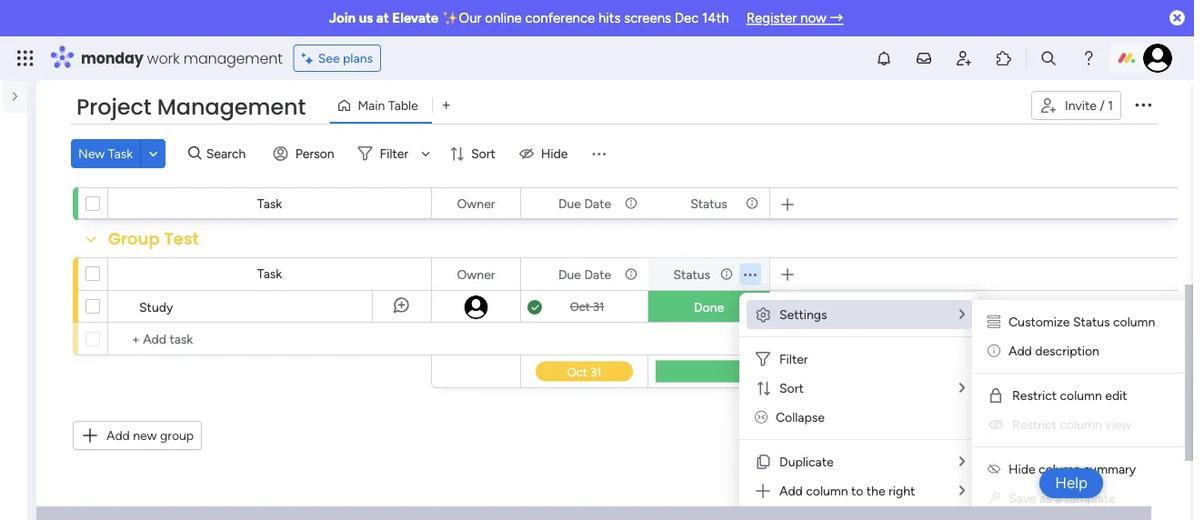Task type: locate. For each thing, give the bounding box(es) containing it.
task up + add task text box
[[257, 266, 282, 282]]

2 column information image from the left
[[720, 267, 734, 282]]

dec
[[675, 10, 699, 26]]

1 column information image from the left
[[624, 196, 639, 211]]

done
[[694, 300, 724, 315]]

/
[[1100, 98, 1105, 113]]

2 vertical spatial list arrow image
[[960, 455, 965, 469]]

list arrow image
[[960, 484, 965, 498]]

0 vertical spatial due date field
[[554, 193, 616, 213]]

filter inside popup button
[[380, 146, 409, 161]]

table
[[388, 98, 418, 113]]

1 owner field from the top
[[453, 193, 500, 213]]

add for add description
[[1009, 343, 1032, 359]]

list arrow image
[[960, 308, 965, 321], [960, 382, 965, 395], [960, 455, 965, 469]]

column information image
[[624, 267, 639, 282], [720, 267, 734, 282]]

0 vertical spatial date
[[584, 196, 611, 211]]

1 restrict from the top
[[1013, 388, 1057, 403]]

date
[[584, 196, 611, 211], [584, 267, 611, 282]]

person button
[[266, 139, 345, 168]]

1 vertical spatial due date field
[[554, 264, 616, 284]]

hide right the hidden eye outline icon
[[1009, 462, 1036, 477]]

date down menu icon
[[584, 196, 611, 211]]

2 due date from the top
[[559, 267, 611, 282]]

1 horizontal spatial add
[[780, 484, 803, 499]]

0 horizontal spatial column information image
[[624, 267, 639, 282]]

1 vertical spatial add
[[106, 428, 130, 444]]

1 due date field from the top
[[554, 193, 616, 213]]

now
[[801, 10, 827, 26]]

collapse
[[776, 410, 825, 425]]

1 vertical spatial status
[[674, 267, 711, 282]]

0 horizontal spatial hide
[[541, 146, 568, 161]]

due down hide popup button
[[559, 196, 581, 211]]

date up 31
[[584, 267, 611, 282]]

due date field up oct 31
[[554, 264, 616, 284]]

2 list arrow image from the top
[[960, 382, 965, 395]]

container image
[[17, 181, 35, 199]]

due date field for due date column information icon
[[554, 264, 616, 284]]

1 vertical spatial hide
[[1009, 462, 1036, 477]]

due date field down menu icon
[[554, 193, 616, 213]]

1 horizontal spatial sort
[[780, 381, 804, 396]]

1 horizontal spatial hide
[[1009, 462, 1036, 477]]

2 vertical spatial task
[[257, 266, 282, 282]]

description
[[1036, 343, 1100, 359]]

1 vertical spatial filter
[[780, 352, 808, 367]]

2 due date field from the top
[[554, 264, 616, 284]]

0 vertical spatial owner
[[457, 196, 495, 211]]

hide left menu icon
[[541, 146, 568, 161]]

Owner field
[[453, 193, 500, 213], [453, 264, 500, 284]]

option
[[0, 254, 27, 257]]

list arrow image up list arrow image
[[960, 455, 965, 469]]

screens
[[624, 10, 671, 26]]

customize
[[1009, 314, 1070, 330]]

status
[[691, 196, 728, 211], [674, 267, 711, 282], [1073, 314, 1110, 330]]

0 horizontal spatial column information image
[[624, 196, 639, 211]]

add column to the right
[[780, 484, 916, 499]]

restrict right the restrict column view image
[[1013, 417, 1057, 433]]

1 vertical spatial due date
[[559, 267, 611, 282]]

1 vertical spatial owner
[[457, 267, 495, 282]]

2 owner from the top
[[457, 267, 495, 282]]

1 horizontal spatial column information image
[[745, 196, 760, 211]]

1 vertical spatial task
[[257, 196, 282, 212]]

column information image for due date
[[624, 267, 639, 282]]

project
[[76, 92, 152, 122]]

column up restrict column view menu item
[[1060, 388, 1102, 403]]

list box
[[0, 251, 36, 520]]

column inside menu item
[[1060, 417, 1102, 433]]

duplicate
[[780, 454, 834, 470]]

due for due date column information icon
[[559, 267, 581, 282]]

owner field for completed
[[453, 193, 500, 213]]

restrict for restrict column view
[[1013, 417, 1057, 433]]

sort
[[471, 146, 496, 161], [780, 381, 804, 396]]

1 vertical spatial due
[[559, 267, 581, 282]]

column down restrict column edit
[[1060, 417, 1102, 433]]

column up a
[[1039, 462, 1081, 477]]

2 vertical spatial add
[[780, 484, 803, 499]]

completed
[[108, 157, 202, 181]]

a
[[1055, 491, 1062, 506]]

0 vertical spatial add
[[1009, 343, 1032, 359]]

due date for column information image related to due date
[[559, 196, 611, 211]]

2 date from the top
[[584, 267, 611, 282]]

task
[[108, 146, 133, 161], [257, 196, 282, 212], [257, 266, 282, 282]]

0 vertical spatial restrict
[[1013, 388, 1057, 403]]

1 owner from the top
[[457, 196, 495, 211]]

help
[[1055, 474, 1088, 493]]

0 vertical spatial status field
[[686, 193, 732, 213]]

add right v2 info image
[[1009, 343, 1032, 359]]

1 vertical spatial owner field
[[453, 264, 500, 284]]

restrict column edit
[[1013, 388, 1128, 403]]

edit
[[1106, 388, 1128, 403]]

list arrow image for settings
[[960, 308, 965, 321]]

0 horizontal spatial sort
[[471, 146, 496, 161]]

0 vertical spatial task
[[108, 146, 133, 161]]

column for restrict column edit
[[1060, 388, 1102, 403]]

task right new
[[108, 146, 133, 161]]

our
[[459, 10, 482, 26]]

task down person popup button
[[257, 196, 282, 212]]

0 vertical spatial sort
[[471, 146, 496, 161]]

column
[[1114, 314, 1156, 330], [1060, 388, 1102, 403], [1060, 417, 1102, 433], [1039, 462, 1081, 477], [806, 484, 848, 499]]

status field for column information icon related to status
[[669, 264, 715, 284]]

hide
[[541, 146, 568, 161], [1009, 462, 1036, 477]]

0 vertical spatial due date
[[559, 196, 611, 211]]

2 restrict from the top
[[1013, 417, 1057, 433]]

due date up oct 31
[[559, 267, 611, 282]]

1 horizontal spatial column information image
[[720, 267, 734, 282]]

restrict
[[1013, 388, 1057, 403], [1013, 417, 1057, 433]]

notifications image
[[875, 49, 893, 67]]

owner for group test
[[457, 267, 495, 282]]

sort button
[[442, 139, 507, 168]]

hide for hide
[[541, 146, 568, 161]]

v2 info image
[[988, 343, 1001, 359]]

restrict column edit image
[[987, 387, 1005, 405]]

1
[[1108, 98, 1114, 113]]

0 vertical spatial hide
[[541, 146, 568, 161]]

1 due from the top
[[559, 196, 581, 211]]

restrict inside menu item
[[1013, 417, 1057, 433]]

hide inside popup button
[[541, 146, 568, 161]]

sort inside sort 'popup button'
[[471, 146, 496, 161]]

monday
[[81, 48, 143, 68]]

column for restrict column view
[[1060, 417, 1102, 433]]

home image
[[16, 96, 35, 115]]

due up oct
[[559, 267, 581, 282]]

filter
[[380, 146, 409, 161], [780, 352, 808, 367]]

1 horizontal spatial filter
[[780, 352, 808, 367]]

filter right filter icon
[[780, 352, 808, 367]]

bob builder image
[[1144, 44, 1173, 73]]

add
[[1009, 343, 1032, 359], [106, 428, 130, 444], [780, 484, 803, 499]]

group test
[[108, 227, 199, 251]]

→
[[830, 10, 844, 26]]

sort right arrow down icon
[[471, 146, 496, 161]]

0 vertical spatial filter
[[380, 146, 409, 161]]

add new group
[[106, 428, 194, 444]]

1 vertical spatial list arrow image
[[960, 382, 965, 395]]

new
[[133, 428, 157, 444]]

Project Management field
[[72, 92, 311, 123]]

restrict column view image
[[987, 416, 1005, 434]]

oct
[[570, 300, 590, 314]]

1 vertical spatial restrict
[[1013, 417, 1057, 433]]

add column to the right image
[[754, 482, 772, 500]]

add right add column to the right icon
[[780, 484, 803, 499]]

invite / 1
[[1065, 98, 1114, 113]]

1 vertical spatial date
[[584, 267, 611, 282]]

settings
[[780, 307, 828, 323]]

study
[[139, 299, 173, 315]]

1 due date from the top
[[559, 196, 611, 211]]

0 vertical spatial due
[[559, 196, 581, 211]]

due date
[[559, 196, 611, 211], [559, 267, 611, 282]]

column left to in the bottom right of the page
[[806, 484, 848, 499]]

filter left arrow down icon
[[380, 146, 409, 161]]

filter image
[[754, 350, 772, 368]]

0 vertical spatial status
[[691, 196, 728, 211]]

hide column summary
[[1009, 462, 1137, 477]]

join
[[329, 10, 356, 26]]

0 vertical spatial owner field
[[453, 193, 500, 213]]

list arrow image left restrict column edit image
[[960, 382, 965, 395]]

new task button
[[71, 139, 140, 168]]

add inside button
[[106, 428, 130, 444]]

2 owner field from the top
[[453, 264, 500, 284]]

project management
[[76, 92, 306, 122]]

new task
[[78, 146, 133, 161]]

0 vertical spatial list arrow image
[[960, 308, 965, 321]]

0 horizontal spatial add
[[106, 428, 130, 444]]

owner for completed
[[457, 196, 495, 211]]

list arrow image left v2 status outline icon on the right of page
[[960, 308, 965, 321]]

2 horizontal spatial add
[[1009, 343, 1032, 359]]

2 column information image from the left
[[745, 196, 760, 211]]

column information image
[[624, 196, 639, 211], [745, 196, 760, 211]]

1 column information image from the left
[[624, 267, 639, 282]]

hide button
[[512, 139, 579, 168]]

management
[[157, 92, 306, 122]]

restrict right restrict column edit image
[[1013, 388, 1057, 403]]

3 list arrow image from the top
[[960, 455, 965, 469]]

as
[[1040, 491, 1052, 506]]

add left the new
[[106, 428, 130, 444]]

due
[[559, 196, 581, 211], [559, 267, 581, 282]]

Status field
[[686, 193, 732, 213], [669, 264, 715, 284]]

due for column information image related to due date
[[559, 196, 581, 211]]

0 horizontal spatial filter
[[380, 146, 409, 161]]

1 date from the top
[[584, 196, 611, 211]]

register now → link
[[747, 10, 844, 26]]

restrict for restrict column edit
[[1013, 388, 1057, 403]]

sort right sort image
[[780, 381, 804, 396]]

1 list arrow image from the top
[[960, 308, 965, 321]]

1 vertical spatial status field
[[669, 264, 715, 284]]

search everything image
[[1040, 49, 1058, 67]]

customize status column
[[1009, 314, 1156, 330]]

owner
[[457, 196, 495, 211], [457, 267, 495, 282]]

due date down menu icon
[[559, 196, 611, 211]]

right
[[889, 484, 916, 499]]

inbox image
[[915, 49, 933, 67]]

Due Date field
[[554, 193, 616, 213], [554, 264, 616, 284]]

2 due from the top
[[559, 267, 581, 282]]



Task type: vqa. For each thing, say whether or not it's contained in the screenshot.
DUE DATE
yes



Task type: describe. For each thing, give the bounding box(es) containing it.
management
[[184, 48, 283, 68]]

oct 31
[[570, 300, 604, 314]]

add new group button
[[73, 421, 202, 450]]

help image
[[1080, 49, 1098, 67]]

column for hide column summary
[[1039, 462, 1081, 477]]

add view image
[[443, 99, 450, 112]]

apps image
[[995, 49, 1013, 67]]

save as a template menu item
[[980, 484, 1195, 513]]

task inside button
[[108, 146, 133, 161]]

magic wand outline image
[[988, 491, 1001, 506]]

at
[[376, 10, 389, 26]]

person
[[295, 146, 334, 161]]

date for column information image related to due date
[[584, 196, 611, 211]]

angle down image
[[149, 147, 158, 161]]

task for group test
[[257, 266, 282, 282]]

the
[[867, 484, 886, 499]]

monday work management
[[81, 48, 283, 68]]

workspace options image
[[18, 180, 36, 199]]

v2 status outline image
[[988, 314, 1001, 330]]

summary
[[1084, 462, 1137, 477]]

settings image
[[754, 306, 772, 324]]

v2 done deadline image
[[528, 299, 542, 316]]

owner field for group test
[[453, 264, 500, 284]]

plans
[[343, 50, 373, 66]]

Search field
[[202, 141, 256, 166]]

conference
[[525, 10, 595, 26]]

register
[[747, 10, 797, 26]]

list arrow image for sort
[[960, 382, 965, 395]]

group
[[108, 227, 160, 251]]

select product image
[[16, 49, 35, 67]]

see plans
[[318, 50, 373, 66]]

v2 collapse column outline image
[[755, 410, 768, 425]]

list arrow image for duplicate
[[960, 455, 965, 469]]

restrict column view
[[1013, 417, 1132, 433]]

Completed field
[[104, 157, 207, 181]]

save
[[1009, 491, 1037, 506]]

my work image
[[16, 129, 33, 145]]

options image
[[1133, 93, 1155, 115]]

add for add new group
[[106, 428, 130, 444]]

add description
[[1009, 343, 1100, 359]]

restrict column view menu item
[[980, 410, 1195, 439]]

elevate
[[392, 10, 439, 26]]

register now →
[[747, 10, 844, 26]]

v2 search image
[[188, 144, 202, 164]]

+ Add task text field
[[117, 328, 423, 350]]

column for add column to the right
[[806, 484, 848, 499]]

add for add column to the right
[[780, 484, 803, 499]]

column information image for due date
[[624, 196, 639, 211]]

status field for column information image associated with status
[[686, 193, 732, 213]]

status for the status field associated with column information icon related to status
[[674, 267, 711, 282]]

group
[[160, 428, 194, 444]]

online
[[485, 10, 522, 26]]

hide for hide column summary
[[1009, 462, 1036, 477]]

join us at elevate ✨ our online conference hits screens dec 14th
[[329, 10, 729, 26]]

filter button
[[351, 139, 437, 168]]

arrow down image
[[415, 143, 437, 165]]

date for due date column information icon
[[584, 267, 611, 282]]

test
[[164, 227, 199, 251]]

new
[[78, 146, 105, 161]]

view
[[1106, 417, 1132, 433]]

main table button
[[330, 91, 432, 120]]

help button
[[1040, 469, 1104, 499]]

column information image for status
[[720, 267, 734, 282]]

Group Test field
[[104, 227, 203, 251]]

see plans button
[[294, 45, 381, 72]]

main
[[358, 98, 385, 113]]

due date for due date column information icon
[[559, 267, 611, 282]]

to
[[852, 484, 864, 499]]

hidden eye outline image
[[988, 462, 1001, 477]]

main table
[[358, 98, 418, 113]]

invite members image
[[955, 49, 973, 67]]

task for completed
[[257, 196, 282, 212]]

template
[[1065, 491, 1116, 506]]

status for the status field related to column information image associated with status
[[691, 196, 728, 211]]

invite / 1 button
[[1032, 91, 1122, 120]]

invite
[[1065, 98, 1097, 113]]

hits
[[599, 10, 621, 26]]

1 vertical spatial sort
[[780, 381, 804, 396]]

31
[[593, 300, 604, 314]]

2 vertical spatial status
[[1073, 314, 1110, 330]]

menu image
[[590, 145, 608, 163]]

column up edit
[[1114, 314, 1156, 330]]

duplicate image
[[754, 453, 772, 471]]

see
[[318, 50, 340, 66]]

column information image for status
[[745, 196, 760, 211]]

due date field for column information image related to due date
[[554, 193, 616, 213]]

✨
[[442, 10, 456, 26]]

sort image
[[754, 379, 772, 398]]

save as a template
[[1009, 491, 1116, 506]]

work
[[147, 48, 180, 68]]

14th
[[702, 10, 729, 26]]

us
[[359, 10, 373, 26]]



